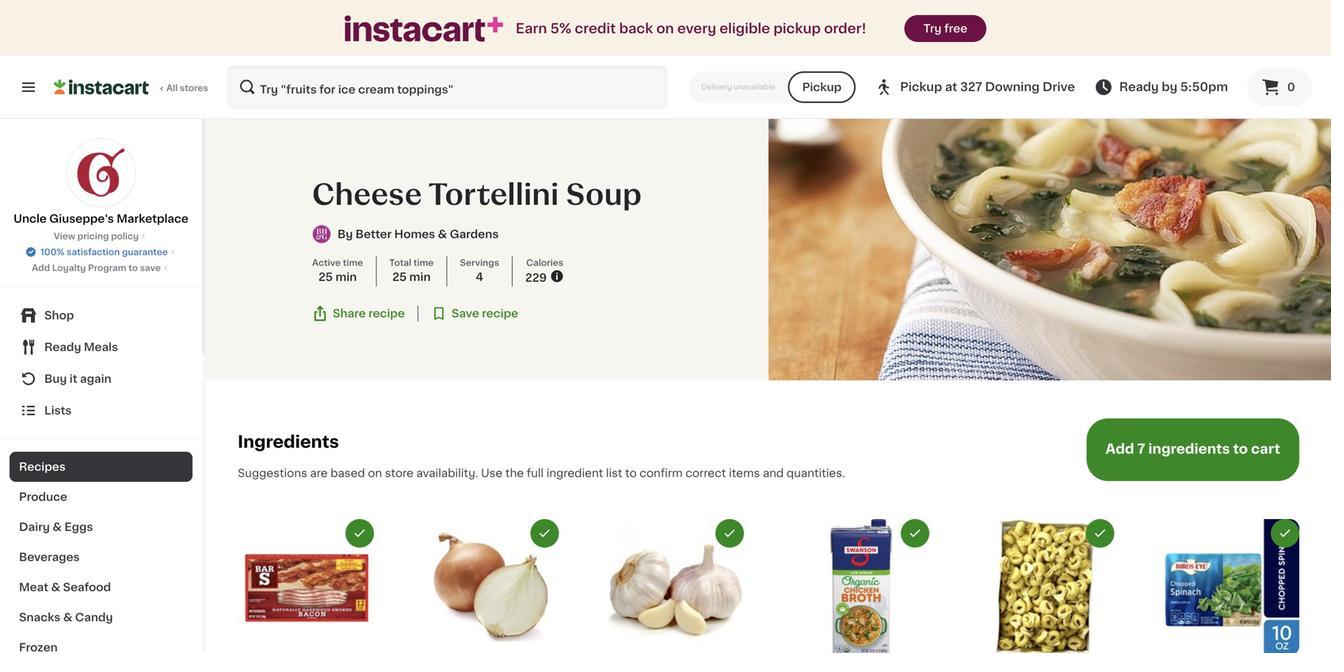 Task type: locate. For each thing, give the bounding box(es) containing it.
ready by 5:50pm link
[[1095, 78, 1229, 97]]

0 horizontal spatial pickup
[[803, 82, 842, 93]]

uncle giuseppe's marketplace link
[[14, 138, 189, 227]]

0 horizontal spatial recipe
[[369, 308, 405, 319]]

3 unselect item image from the left
[[1094, 526, 1108, 541]]

1 vertical spatial ready
[[44, 342, 81, 353]]

to left cart
[[1234, 442, 1249, 456]]

25 down total
[[393, 272, 407, 283]]

0 horizontal spatial add
[[32, 264, 50, 272]]

1 unselect item image from the left
[[353, 526, 367, 541]]

0 vertical spatial ready
[[1120, 81, 1160, 93]]

0 horizontal spatial ready
[[44, 342, 81, 353]]

25 for active time 25 min
[[319, 272, 333, 283]]

ingredient
[[547, 468, 604, 479]]

1 horizontal spatial ready
[[1120, 81, 1160, 93]]

0 horizontal spatial 25
[[319, 272, 333, 283]]

all stores
[[166, 84, 208, 92]]

1 horizontal spatial pickup
[[901, 81, 943, 93]]

0 vertical spatial to
[[129, 264, 138, 272]]

1 horizontal spatial unselect item image
[[908, 526, 923, 541]]

1 horizontal spatial 25
[[393, 272, 407, 283]]

ready down shop
[[44, 342, 81, 353]]

0 horizontal spatial time
[[343, 259, 363, 267]]

total
[[390, 259, 412, 267]]

None search field
[[227, 65, 668, 109]]

pickup inside button
[[803, 82, 842, 93]]

0 horizontal spatial unselect item image
[[538, 526, 552, 541]]

beverages link
[[10, 542, 193, 572]]

beverages
[[19, 552, 80, 563]]

1 vertical spatial add
[[1106, 442, 1135, 456]]

pickup left at
[[901, 81, 943, 93]]

25 inside "active time 25 min"
[[319, 272, 333, 283]]

7
[[1138, 442, 1146, 456]]

the
[[506, 468, 524, 479]]

& left candy
[[63, 612, 72, 623]]

eggs
[[65, 522, 93, 533]]

2 25 from the left
[[393, 272, 407, 283]]

pickup
[[901, 81, 943, 93], [803, 82, 842, 93]]

meat
[[19, 582, 48, 593]]

1 horizontal spatial to
[[626, 468, 637, 479]]

buy it again
[[44, 373, 112, 384]]

view pricing policy
[[54, 232, 139, 241]]

1 horizontal spatial add
[[1106, 442, 1135, 456]]

1 horizontal spatial on
[[657, 22, 674, 35]]

earn
[[516, 22, 547, 35]]

0 horizontal spatial to
[[129, 264, 138, 272]]

pickup inside popup button
[[901, 81, 943, 93]]

ready meals button
[[10, 331, 193, 363]]

confirm
[[640, 468, 683, 479]]

seafood
[[63, 582, 111, 593]]

add loyalty program to save
[[32, 264, 161, 272]]

buy it again link
[[10, 363, 193, 395]]

full
[[527, 468, 544, 479]]

add 7 ingredients to cart button
[[1087, 419, 1300, 481]]

0
[[1288, 82, 1296, 93]]

quantities.
[[787, 468, 846, 479]]

recipe right the "share"
[[369, 308, 405, 319]]

unselect item image for third 'product' group from the left
[[723, 526, 737, 541]]

servings 4
[[460, 259, 499, 283]]

ready for ready meals
[[44, 342, 81, 353]]

product group
[[238, 519, 374, 653], [423, 519, 559, 653], [608, 519, 745, 653], [793, 519, 930, 653], [979, 519, 1115, 653], [1164, 519, 1300, 653]]

cart
[[1252, 442, 1281, 456]]

2 horizontal spatial unselect item image
[[1094, 526, 1108, 541]]

time right active
[[343, 259, 363, 267]]

add for add 7 ingredients to cart
[[1106, 442, 1135, 456]]

0 vertical spatial add
[[32, 264, 50, 272]]

stores
[[180, 84, 208, 92]]

add
[[32, 264, 50, 272], [1106, 442, 1135, 456]]

1 horizontal spatial min
[[410, 272, 431, 283]]

by better homes & gardens
[[338, 229, 499, 240]]

recipe right save
[[482, 308, 519, 319]]

1 recipe from the left
[[369, 308, 405, 319]]

0 horizontal spatial unselect item image
[[353, 526, 367, 541]]

on left 'store'
[[368, 468, 382, 479]]

recipe inside button
[[369, 308, 405, 319]]

ready by 5:50pm
[[1120, 81, 1229, 93]]

2 product group from the left
[[423, 519, 559, 653]]

are
[[310, 468, 328, 479]]

snacks & candy
[[19, 612, 113, 623]]

1 vertical spatial on
[[368, 468, 382, 479]]

unselect item image for fifth 'product' group from the left
[[1094, 526, 1108, 541]]

25 down active
[[319, 272, 333, 283]]

earn 5% credit back on every eligible pickup order!
[[516, 22, 867, 35]]

2 horizontal spatial unselect item image
[[1279, 526, 1293, 541]]

min inside total time 25 min
[[410, 272, 431, 283]]

1 time from the left
[[343, 259, 363, 267]]

& right meat
[[51, 582, 60, 593]]

2 unselect item image from the left
[[908, 526, 923, 541]]

add inside button
[[1106, 442, 1135, 456]]

view
[[54, 232, 75, 241]]

unselect item image
[[538, 526, 552, 541], [908, 526, 923, 541], [1279, 526, 1293, 541]]

229
[[526, 272, 547, 283]]

min down active
[[336, 272, 357, 283]]

suggestions
[[238, 468, 307, 479]]

2 min from the left
[[410, 272, 431, 283]]

1 horizontal spatial unselect item image
[[723, 526, 737, 541]]

25 inside total time 25 min
[[393, 272, 407, 283]]

to right list
[[626, 468, 637, 479]]

cheese tortellini soup image
[[769, 119, 1332, 381]]

pickup for pickup
[[803, 82, 842, 93]]

1 unselect item image from the left
[[538, 526, 552, 541]]

add left 7
[[1106, 442, 1135, 456]]

1 min from the left
[[336, 272, 357, 283]]

snacks
[[19, 612, 60, 623]]

1 25 from the left
[[319, 272, 333, 283]]

program
[[88, 264, 126, 272]]

produce
[[19, 492, 67, 503]]

back
[[620, 22, 654, 35]]

downing
[[986, 81, 1040, 93]]

add down 100%
[[32, 264, 50, 272]]

unselect item image
[[353, 526, 367, 541], [723, 526, 737, 541], [1094, 526, 1108, 541]]

&
[[438, 229, 447, 240], [53, 522, 62, 533], [51, 582, 60, 593], [63, 612, 72, 623]]

time right total
[[414, 259, 434, 267]]

& for eggs
[[53, 522, 62, 533]]

time inside total time 25 min
[[414, 259, 434, 267]]

meat & seafood link
[[10, 572, 193, 603]]

min
[[336, 272, 357, 283], [410, 272, 431, 283]]

2 unselect item image from the left
[[723, 526, 737, 541]]

it
[[70, 373, 77, 384]]

dairy & eggs
[[19, 522, 93, 533]]

based
[[331, 468, 365, 479]]

ready meals link
[[10, 331, 193, 363]]

& right homes
[[438, 229, 447, 240]]

free
[[945, 23, 968, 34]]

add for add loyalty program to save
[[32, 264, 50, 272]]

time
[[343, 259, 363, 267], [414, 259, 434, 267]]

0 horizontal spatial on
[[368, 468, 382, 479]]

cheese tortellini soup
[[312, 181, 642, 209]]

3 unselect item image from the left
[[1279, 526, 1293, 541]]

& left eggs
[[53, 522, 62, 533]]

uncle
[[14, 213, 47, 224]]

1 horizontal spatial recipe
[[482, 308, 519, 319]]

3 product group from the left
[[608, 519, 745, 653]]

recipe
[[369, 308, 405, 319], [482, 308, 519, 319]]

list
[[606, 468, 623, 479]]

pickup down 'order!'
[[803, 82, 842, 93]]

lists
[[44, 405, 72, 416]]

1 horizontal spatial time
[[414, 259, 434, 267]]

ready meals
[[44, 342, 118, 353]]

guarantee
[[122, 248, 168, 256]]

ingredients
[[238, 434, 339, 450]]

at
[[946, 81, 958, 93]]

candy
[[75, 612, 113, 623]]

ready inside 'link'
[[44, 342, 81, 353]]

2 recipe from the left
[[482, 308, 519, 319]]

gardens
[[450, 229, 499, 240]]

min inside "active time 25 min"
[[336, 272, 357, 283]]

produce link
[[10, 482, 193, 512]]

0 horizontal spatial min
[[336, 272, 357, 283]]

on right back
[[657, 22, 674, 35]]

share
[[333, 308, 366, 319]]

to inside button
[[1234, 442, 1249, 456]]

min down total
[[410, 272, 431, 283]]

2 time from the left
[[414, 259, 434, 267]]

order!
[[825, 22, 867, 35]]

suggestions are based on store availability. use the full ingredient list to confirm correct items and quantities.
[[238, 468, 846, 479]]

to left save
[[129, 264, 138, 272]]

add loyalty program to save link
[[32, 262, 170, 274]]

recipe inside button
[[482, 308, 519, 319]]

ingredients
[[1149, 442, 1231, 456]]

save
[[140, 264, 161, 272]]

to
[[129, 264, 138, 272], [1234, 442, 1249, 456], [626, 468, 637, 479]]

buy
[[44, 373, 67, 384]]

unselect item image for fifth 'product' group from right
[[538, 526, 552, 541]]

1 vertical spatial to
[[1234, 442, 1249, 456]]

6 product group from the left
[[1164, 519, 1300, 653]]

time inside "active time 25 min"
[[343, 259, 363, 267]]

active
[[312, 259, 341, 267]]

express icon image
[[345, 15, 503, 42]]

pickup for pickup at 327 downing drive
[[901, 81, 943, 93]]

min for total time 25 min
[[410, 272, 431, 283]]

4
[[476, 272, 484, 283]]

2 horizontal spatial to
[[1234, 442, 1249, 456]]

ready left by
[[1120, 81, 1160, 93]]



Task type: vqa. For each thing, say whether or not it's contained in the screenshot.
guarantee
yes



Task type: describe. For each thing, give the bounding box(es) containing it.
0 vertical spatial on
[[657, 22, 674, 35]]

recipes link
[[10, 452, 193, 482]]

pickup
[[774, 22, 821, 35]]

unselect item image for third 'product' group from the right
[[908, 526, 923, 541]]

by
[[338, 229, 353, 240]]

recipes
[[19, 461, 66, 472]]

5:50pm
[[1181, 81, 1229, 93]]

service type group
[[689, 71, 856, 103]]

time for active time 25 min
[[343, 259, 363, 267]]

100% satisfaction guarantee
[[41, 248, 168, 256]]

cheese
[[312, 181, 422, 209]]

availability.
[[417, 468, 478, 479]]

pickup button
[[788, 71, 856, 103]]

again
[[80, 373, 112, 384]]

pricing
[[77, 232, 109, 241]]

view pricing policy link
[[54, 230, 148, 243]]

active time 25 min
[[312, 259, 363, 283]]

5%
[[551, 22, 572, 35]]

100% satisfaction guarantee button
[[25, 243, 177, 258]]

dairy & eggs link
[[10, 512, 193, 542]]

try free
[[924, 23, 968, 34]]

0 button
[[1248, 68, 1313, 106]]

by
[[1162, 81, 1178, 93]]

meat & seafood
[[19, 582, 111, 593]]

pickup at 327 downing drive
[[901, 81, 1076, 93]]

unselect item image for 6th 'product' group from the left
[[1279, 526, 1293, 541]]

use
[[481, 468, 503, 479]]

add 7 ingredients to cart
[[1106, 442, 1281, 456]]

to for program
[[129, 264, 138, 272]]

save
[[452, 308, 480, 319]]

unselect item image for first 'product' group from the left
[[353, 526, 367, 541]]

share recipe button
[[312, 306, 405, 322]]

marketplace
[[117, 213, 189, 224]]

better
[[356, 229, 392, 240]]

credit
[[575, 22, 616, 35]]

giuseppe's
[[49, 213, 114, 224]]

pickup at 327 downing drive button
[[875, 65, 1076, 109]]

correct
[[686, 468, 727, 479]]

327
[[961, 81, 983, 93]]

snacks & candy link
[[10, 603, 193, 633]]

tortellini
[[429, 181, 559, 209]]

and
[[763, 468, 784, 479]]

Search field
[[228, 67, 667, 108]]

meals
[[84, 342, 118, 353]]

recipe for save recipe
[[482, 308, 519, 319]]

save recipe
[[452, 308, 519, 319]]

4 product group from the left
[[793, 519, 930, 653]]

drive
[[1043, 81, 1076, 93]]

shop link
[[10, 300, 193, 331]]

homes
[[395, 229, 435, 240]]

servings
[[460, 259, 499, 267]]

to for ingredients
[[1234, 442, 1249, 456]]

uncle giuseppe's marketplace
[[14, 213, 189, 224]]

every
[[678, 22, 717, 35]]

2 vertical spatial to
[[626, 468, 637, 479]]

time for total time 25 min
[[414, 259, 434, 267]]

calories
[[526, 259, 564, 267]]

5 product group from the left
[[979, 519, 1115, 653]]

instacart logo image
[[54, 78, 149, 97]]

share recipe
[[333, 308, 405, 319]]

eligible
[[720, 22, 771, 35]]

soup
[[566, 181, 642, 209]]

& for candy
[[63, 612, 72, 623]]

uncle giuseppe's marketplace logo image
[[66, 138, 136, 208]]

& for seafood
[[51, 582, 60, 593]]

dairy
[[19, 522, 50, 533]]

all
[[166, 84, 178, 92]]

loyalty
[[52, 264, 86, 272]]

lists link
[[10, 395, 193, 427]]

items
[[729, 468, 760, 479]]

recipe for share recipe
[[369, 308, 405, 319]]

satisfaction
[[67, 248, 120, 256]]

total time 25 min
[[390, 259, 434, 283]]

25 for total time 25 min
[[393, 272, 407, 283]]

1 product group from the left
[[238, 519, 374, 653]]

all stores link
[[54, 65, 209, 109]]

policy
[[111, 232, 139, 241]]

shop
[[44, 310, 74, 321]]

ready for ready by 5:50pm
[[1120, 81, 1160, 93]]

min for active time 25 min
[[336, 272, 357, 283]]

100%
[[41, 248, 65, 256]]

save recipe button
[[431, 306, 519, 322]]



